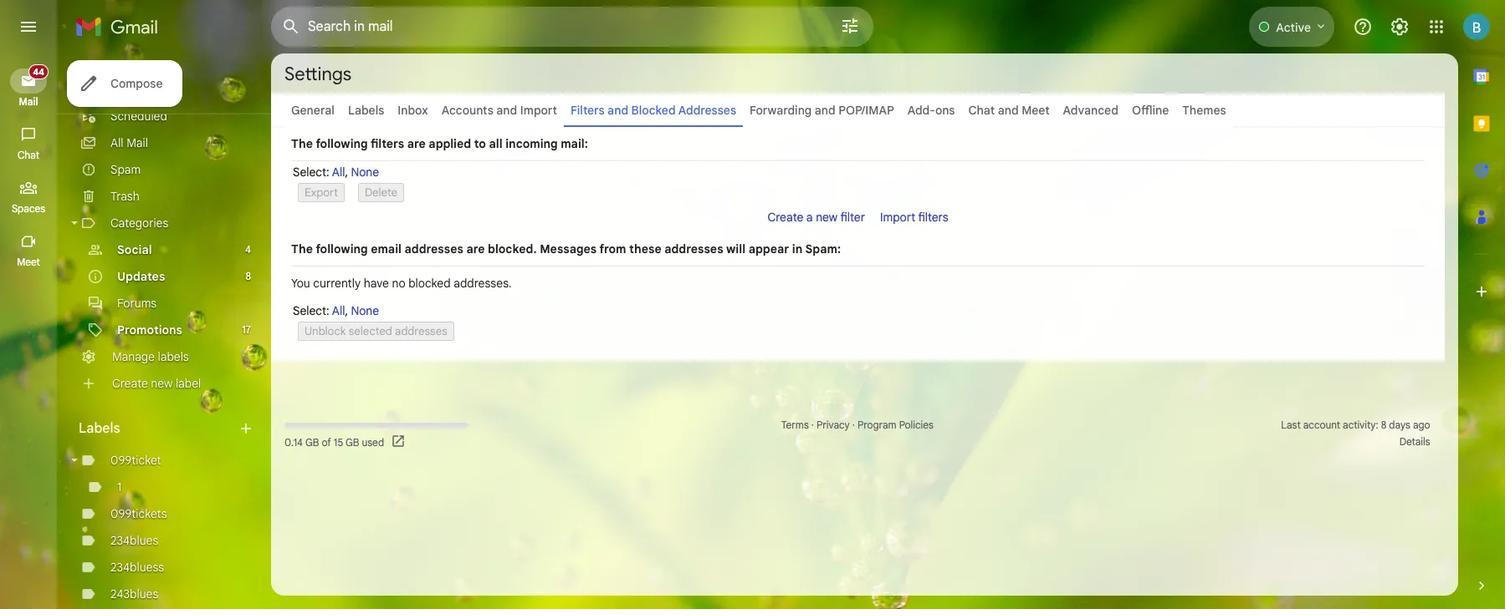 Task type: vqa. For each thing, say whether or not it's contained in the screenshot.
2nd • from the right
no



Task type: locate. For each thing, give the bounding box(es) containing it.
updates link
[[117, 269, 165, 284]]

import up incoming
[[520, 103, 557, 118]]

blocked
[[631, 103, 676, 118]]

new left label
[[151, 376, 173, 392]]

0 vertical spatial none link
[[351, 165, 379, 180]]

8 down 4
[[245, 270, 251, 283]]

0 vertical spatial none
[[351, 165, 379, 180]]

0 vertical spatial labels
[[348, 103, 384, 118]]

filters
[[371, 136, 404, 151], [918, 210, 948, 225]]

1 vertical spatial new
[[151, 376, 173, 392]]

1 select: from the top
[[293, 165, 329, 180]]

updates
[[117, 269, 165, 284]]

currently
[[313, 276, 361, 291]]

1 the from the top
[[291, 136, 313, 151]]

8
[[245, 270, 251, 283], [1381, 419, 1387, 432]]

1 vertical spatial the
[[291, 242, 313, 257]]

and for forwarding
[[815, 103, 836, 118]]

compose
[[110, 76, 163, 91]]

all link for 2nd none link from the bottom
[[332, 165, 345, 180]]

import right filter at the top right of page
[[880, 210, 915, 225]]

spaces heading
[[0, 202, 57, 216]]

2 following from the top
[[316, 242, 368, 257]]

settings image
[[1390, 17, 1410, 37]]

navigation containing mail
[[0, 54, 59, 610]]

all
[[489, 136, 502, 151]]

1 horizontal spatial labels
[[348, 103, 384, 118]]

none link
[[351, 165, 379, 180], [351, 304, 379, 319]]

create left a
[[768, 210, 803, 225]]

meet inside heading
[[17, 256, 40, 269]]

234blues link
[[110, 534, 158, 549]]

1 horizontal spatial chat
[[968, 103, 995, 118]]

8 inside last account activity: 8 days ago details
[[1381, 419, 1387, 432]]

0 horizontal spatial gb
[[305, 436, 319, 449]]

0 vertical spatial import
[[520, 103, 557, 118]]

blocked.
[[488, 242, 537, 257]]

4 and from the left
[[998, 103, 1019, 118]]

filters down labels link
[[371, 136, 404, 151]]

1 vertical spatial meet
[[17, 256, 40, 269]]

footer containing terms
[[271, 417, 1445, 451]]

new
[[816, 210, 838, 225], [151, 376, 173, 392]]

following for filters
[[316, 136, 368, 151]]

1 horizontal spatial are
[[466, 242, 485, 257]]

navigation
[[0, 54, 59, 610]]

addresses
[[405, 242, 463, 257], [665, 242, 723, 257], [395, 325, 447, 339]]

meet
[[1022, 103, 1050, 118], [17, 256, 40, 269]]

1 horizontal spatial meet
[[1022, 103, 1050, 118]]

1 vertical spatial all
[[332, 165, 345, 180]]

chat right ons
[[968, 103, 995, 118]]

2 vertical spatial all
[[332, 304, 345, 319]]

none link up delete
[[351, 165, 379, 180]]

create down manage
[[112, 376, 148, 392]]

1 horizontal spatial new
[[816, 210, 838, 225]]

chat heading
[[0, 149, 57, 162]]

are left applied
[[407, 136, 426, 151]]

footer
[[271, 417, 1445, 451]]

blocked
[[408, 276, 451, 291]]

last account activity: 8 days ago details
[[1281, 419, 1430, 448]]

all
[[110, 136, 123, 151], [332, 165, 345, 180], [332, 304, 345, 319]]

select: inside select: all , none unblock selected addresses
[[293, 304, 329, 319]]

0 vertical spatial all link
[[332, 165, 345, 180]]

addresses down blocked
[[395, 325, 447, 339]]

chat down mail heading
[[18, 149, 39, 161]]

mail down "scheduled" link
[[126, 136, 148, 151]]

are up "addresses."
[[466, 242, 485, 257]]

2 the from the top
[[291, 242, 313, 257]]

243blues link
[[110, 587, 158, 602]]

ons
[[935, 103, 955, 118]]

all link up export button
[[332, 165, 345, 180]]

accounts and import link
[[441, 103, 557, 118]]

none inside select: all , none unblock selected addresses
[[351, 304, 379, 319]]

1 vertical spatial 8
[[1381, 419, 1387, 432]]

and left pop/imap
[[815, 103, 836, 118]]

filter
[[840, 210, 865, 225]]

0 vertical spatial ,
[[345, 165, 348, 180]]

create a new filter
[[768, 210, 865, 225]]

0 vertical spatial the
[[291, 136, 313, 151]]

and for filters
[[607, 103, 628, 118]]

· right terms
[[811, 419, 814, 432]]

to
[[474, 136, 486, 151]]

0 vertical spatial filters
[[371, 136, 404, 151]]

Search in mail text field
[[308, 18, 793, 35]]

chat for chat and meet
[[968, 103, 995, 118]]

1 vertical spatial none link
[[351, 304, 379, 319]]

none up selected
[[351, 304, 379, 319]]

delete button
[[358, 183, 404, 202]]

2 select: from the top
[[293, 304, 329, 319]]

select: for select: all , none unblock selected addresses
[[293, 304, 329, 319]]

0 horizontal spatial create
[[112, 376, 148, 392]]

243blues
[[110, 587, 158, 602]]

general link
[[291, 103, 335, 118]]

filters and blocked addresses
[[571, 103, 736, 118]]

all up spam link
[[110, 136, 123, 151]]

1 vertical spatial labels
[[79, 421, 120, 438]]

0 vertical spatial chat
[[968, 103, 995, 118]]

following up currently
[[316, 242, 368, 257]]

1 vertical spatial following
[[316, 242, 368, 257]]

3 and from the left
[[815, 103, 836, 118]]

0.14 gb of 15 gb used
[[284, 436, 384, 449]]

1 link
[[117, 480, 121, 495]]

all inside select: all , none unblock selected addresses
[[332, 304, 345, 319]]

0 vertical spatial following
[[316, 136, 368, 151]]

following
[[316, 136, 368, 151], [316, 242, 368, 257]]

export button
[[298, 183, 345, 202]]

label
[[176, 376, 201, 392]]

0 horizontal spatial labels
[[79, 421, 120, 438]]

1 vertical spatial select:
[[293, 304, 329, 319]]

2 and from the left
[[607, 103, 628, 118]]

234blues
[[110, 534, 158, 549]]

add-ons link
[[908, 103, 955, 118]]

1 vertical spatial import
[[880, 210, 915, 225]]

0 vertical spatial create
[[768, 210, 803, 225]]

all link up unblock
[[332, 304, 345, 319]]

promotions
[[117, 323, 182, 338]]

labels
[[348, 103, 384, 118], [79, 421, 120, 438]]

and for chat
[[998, 103, 1019, 118]]

email
[[371, 242, 402, 257]]

0 horizontal spatial mail
[[19, 95, 38, 108]]

select: up export
[[293, 165, 329, 180]]

select: up unblock
[[293, 304, 329, 319]]

categories
[[110, 216, 168, 231]]

gb
[[305, 436, 319, 449], [345, 436, 359, 449]]

and up all
[[496, 103, 517, 118]]

1 vertical spatial mail
[[126, 136, 148, 151]]

and right ons
[[998, 103, 1019, 118]]

all mail
[[110, 136, 148, 151]]

details link
[[1399, 436, 1430, 448]]

privacy link
[[817, 419, 850, 432]]

terms
[[781, 419, 809, 432]]

0 horizontal spatial import
[[520, 103, 557, 118]]

2 none from the top
[[351, 304, 379, 319]]

1 vertical spatial create
[[112, 376, 148, 392]]

in
[[792, 242, 803, 257]]

2 all link from the top
[[332, 304, 345, 319]]

new right a
[[816, 210, 838, 225]]

, inside select: all , none unblock selected addresses
[[345, 304, 348, 319]]

1 horizontal spatial mail
[[126, 136, 148, 151]]

0 vertical spatial mail
[[19, 95, 38, 108]]

follow link to manage storage image
[[391, 434, 408, 451]]

2 · from the left
[[852, 419, 855, 432]]

none up delete
[[351, 165, 379, 180]]

0 horizontal spatial ·
[[811, 419, 814, 432]]

1 horizontal spatial ·
[[852, 419, 855, 432]]

0 horizontal spatial are
[[407, 136, 426, 151]]

and right filters
[[607, 103, 628, 118]]

all for select: all , none
[[332, 165, 345, 180]]

meet left advanced link
[[1022, 103, 1050, 118]]

following up select: all , none
[[316, 136, 368, 151]]

mail down "44" link
[[19, 95, 38, 108]]

1 , from the top
[[345, 165, 348, 180]]

filters right filter at the top right of page
[[918, 210, 948, 225]]

1 vertical spatial are
[[466, 242, 485, 257]]

compose button
[[67, 60, 183, 107]]

1 and from the left
[[496, 103, 517, 118]]

gb left of
[[305, 436, 319, 449]]

forwarding and pop/imap
[[750, 103, 894, 118]]

099tickets link
[[110, 507, 167, 522]]

the up you
[[291, 242, 313, 257]]

forums
[[117, 296, 157, 311]]

all up export button
[[332, 165, 345, 180]]

1 horizontal spatial 8
[[1381, 419, 1387, 432]]

advanced search options image
[[833, 9, 867, 43]]

2 , from the top
[[345, 304, 348, 319]]

0 horizontal spatial meet
[[17, 256, 40, 269]]

labels up 099ticket link
[[79, 421, 120, 438]]

main menu image
[[18, 17, 38, 37]]

1 vertical spatial ,
[[345, 304, 348, 319]]

offline link
[[1132, 103, 1169, 118]]

0 horizontal spatial chat
[[18, 149, 39, 161]]

, for select: all , none unblock selected addresses
[[345, 304, 348, 319]]

meet down spaces heading in the top of the page
[[17, 256, 40, 269]]

mail
[[19, 95, 38, 108], [126, 136, 148, 151]]

1 horizontal spatial create
[[768, 210, 803, 225]]

all link for 2nd none link from the top of the page
[[332, 304, 345, 319]]

spam
[[110, 162, 141, 177]]

following for email
[[316, 242, 368, 257]]

chat inside heading
[[18, 149, 39, 161]]

1 none from the top
[[351, 165, 379, 180]]

0 vertical spatial 8
[[245, 270, 251, 283]]

8 left the days
[[1381, 419, 1387, 432]]

chat
[[968, 103, 995, 118], [18, 149, 39, 161]]

none link up selected
[[351, 304, 379, 319]]

1 horizontal spatial filters
[[918, 210, 948, 225]]

from
[[599, 242, 626, 257]]

the down the general
[[291, 136, 313, 151]]

all up unblock
[[332, 304, 345, 319]]

labels left "inbox" link
[[348, 103, 384, 118]]

filters and blocked addresses link
[[571, 103, 736, 118]]

1 vertical spatial none
[[351, 304, 379, 319]]

mail inside heading
[[19, 95, 38, 108]]

1 vertical spatial all link
[[332, 304, 345, 319]]

1 none link from the top
[[351, 165, 379, 180]]

forwarding and pop/imap link
[[750, 103, 894, 118]]

0 vertical spatial select:
[[293, 165, 329, 180]]

gb right '15'
[[345, 436, 359, 449]]

0 vertical spatial are
[[407, 136, 426, 151]]

no
[[392, 276, 405, 291]]

tab list
[[1458, 54, 1505, 550]]

, for select: all , none
[[345, 165, 348, 180]]

1 following from the top
[[316, 136, 368, 151]]

1 vertical spatial chat
[[18, 149, 39, 161]]

· right privacy link
[[852, 419, 855, 432]]

1 horizontal spatial gb
[[345, 436, 359, 449]]

099ticket
[[110, 453, 161, 469]]

1 all link from the top
[[332, 165, 345, 180]]



Task type: describe. For each thing, give the bounding box(es) containing it.
general
[[291, 103, 335, 118]]

export
[[305, 186, 338, 200]]

create for create a new filter
[[768, 210, 803, 225]]

appear
[[749, 242, 789, 257]]

meet heading
[[0, 256, 57, 269]]

program policies link
[[858, 419, 934, 432]]

Search in mail search field
[[271, 7, 873, 47]]

addresses.
[[454, 276, 512, 291]]

1 gb from the left
[[305, 436, 319, 449]]

234bluess
[[110, 561, 164, 576]]

0 horizontal spatial 8
[[245, 270, 251, 283]]

you currently have no blocked addresses.
[[291, 276, 512, 291]]

1 vertical spatial filters
[[918, 210, 948, 225]]

days
[[1389, 419, 1410, 432]]

messages
[[540, 242, 597, 257]]

a
[[806, 210, 813, 225]]

activity:
[[1343, 419, 1378, 432]]

mail heading
[[0, 95, 57, 109]]

spam:
[[805, 242, 841, 257]]

addresses inside select: all , none unblock selected addresses
[[395, 325, 447, 339]]

0 horizontal spatial filters
[[371, 136, 404, 151]]

addresses left "will"
[[665, 242, 723, 257]]

manage labels
[[112, 350, 189, 365]]

add-
[[908, 103, 935, 118]]

will
[[726, 242, 746, 257]]

last
[[1281, 419, 1301, 432]]

1
[[117, 480, 121, 495]]

unblock selected addresses button
[[298, 322, 454, 341]]

you
[[291, 276, 310, 291]]

applied
[[429, 136, 471, 151]]

themes
[[1182, 103, 1226, 118]]

the following email addresses are blocked. messages from these addresses will appear in spam:
[[291, 242, 841, 257]]

import filters link
[[880, 210, 948, 225]]

trash link
[[110, 189, 140, 204]]

the for the following filters are applied to all incoming mail:
[[291, 136, 313, 151]]

create for create new label
[[112, 376, 148, 392]]

advanced link
[[1063, 103, 1119, 118]]

44 link
[[10, 64, 49, 94]]

chat for chat
[[18, 149, 39, 161]]

chat and meet
[[968, 103, 1050, 118]]

manage labels link
[[112, 350, 189, 365]]

all mail link
[[110, 136, 148, 151]]

labels for labels "heading"
[[79, 421, 120, 438]]

account
[[1303, 419, 1340, 432]]

and for accounts
[[496, 103, 517, 118]]

trash
[[110, 189, 140, 204]]

mail:
[[561, 136, 588, 151]]

spam link
[[110, 162, 141, 177]]

selected
[[349, 325, 392, 339]]

filters
[[571, 103, 605, 118]]

spaces
[[12, 202, 45, 215]]

privacy
[[817, 419, 850, 432]]

unblock
[[305, 325, 346, 339]]

select: all , none unblock selected addresses
[[293, 304, 447, 339]]

addresses
[[678, 103, 736, 118]]

promotions link
[[117, 323, 182, 338]]

the following filters are applied to all incoming mail:
[[291, 136, 588, 151]]

accounts
[[441, 103, 493, 118]]

advanced
[[1063, 103, 1119, 118]]

program
[[858, 419, 897, 432]]

2 gb from the left
[[345, 436, 359, 449]]

inbox
[[398, 103, 428, 118]]

support image
[[1353, 17, 1373, 37]]

ago
[[1413, 419, 1430, 432]]

addresses up blocked
[[405, 242, 463, 257]]

scheduled
[[110, 109, 167, 124]]

terms link
[[781, 419, 809, 432]]

delete
[[365, 186, 397, 200]]

search in mail image
[[276, 12, 306, 42]]

44
[[33, 66, 44, 78]]

the for the following email addresses are blocked. messages from these addresses will appear in spam:
[[291, 242, 313, 257]]

gmail image
[[75, 10, 166, 44]]

settings
[[284, 62, 351, 85]]

these
[[629, 242, 662, 257]]

policies
[[899, 419, 934, 432]]

select: all , none
[[293, 165, 379, 180]]

234bluess link
[[110, 561, 164, 576]]

0.14
[[284, 436, 303, 449]]

none for select: all , none
[[351, 165, 379, 180]]

2 none link from the top
[[351, 304, 379, 319]]

of
[[322, 436, 331, 449]]

scheduled link
[[110, 109, 167, 124]]

themes link
[[1182, 103, 1226, 118]]

4
[[245, 243, 251, 256]]

categories link
[[110, 216, 168, 231]]

social link
[[117, 243, 152, 258]]

0 vertical spatial meet
[[1022, 103, 1050, 118]]

terms · privacy · program policies
[[781, 419, 934, 432]]

17
[[242, 324, 251, 336]]

0 vertical spatial new
[[816, 210, 838, 225]]

1 · from the left
[[811, 419, 814, 432]]

1 horizontal spatial import
[[880, 210, 915, 225]]

used
[[362, 436, 384, 449]]

labels for labels link
[[348, 103, 384, 118]]

labels link
[[348, 103, 384, 118]]

accounts and import
[[441, 103, 557, 118]]

create new label link
[[112, 376, 201, 392]]

details
[[1399, 436, 1430, 448]]

all for select: all , none unblock selected addresses
[[332, 304, 345, 319]]

select: for select: all , none
[[293, 165, 329, 180]]

none for select: all , none unblock selected addresses
[[351, 304, 379, 319]]

labels heading
[[79, 421, 238, 438]]

099ticket link
[[110, 453, 161, 469]]

0 vertical spatial all
[[110, 136, 123, 151]]

create new label
[[112, 376, 201, 392]]

create a new filter link
[[768, 210, 865, 225]]

pop/imap
[[839, 103, 894, 118]]

import filters
[[880, 210, 948, 225]]

0 horizontal spatial new
[[151, 376, 173, 392]]



